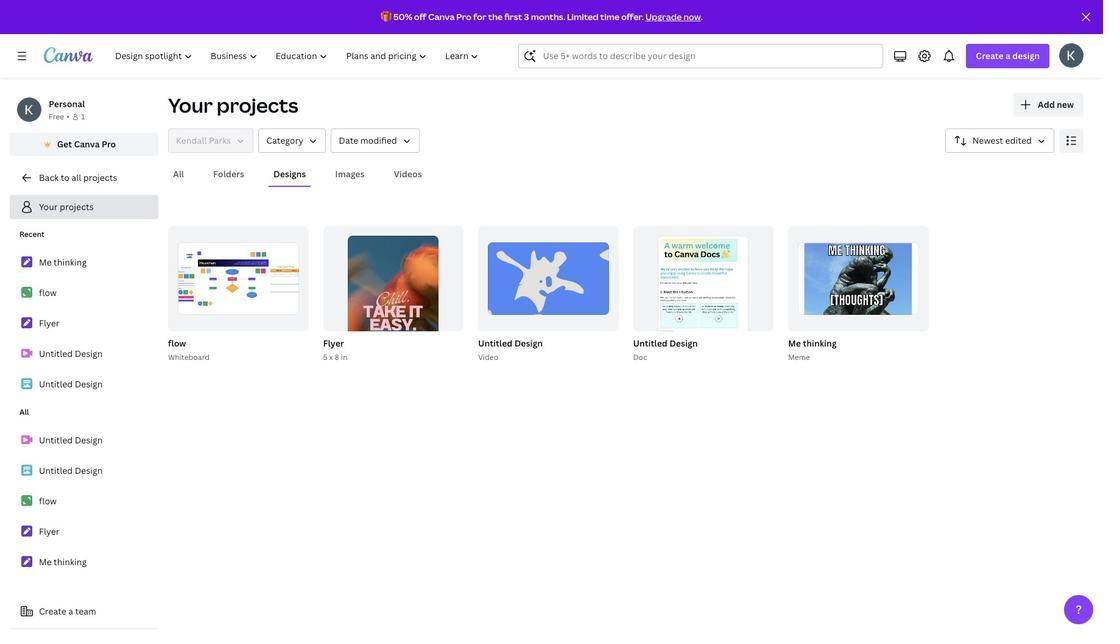 Task type: locate. For each thing, give the bounding box(es) containing it.
a inside button
[[68, 606, 73, 617]]

untitled for fourth untitled design link from the bottom of the page
[[39, 348, 73, 359]]

create left team at left bottom
[[39, 606, 66, 617]]

your up kendall
[[168, 92, 213, 118]]

flow whiteboard
[[168, 337, 210, 362]]

design
[[1013, 50, 1040, 62]]

a for design
[[1006, 50, 1011, 62]]

None search field
[[519, 44, 884, 68]]

2 vertical spatial flow
[[39, 495, 57, 507]]

images button
[[330, 163, 369, 186]]

create inside dropdown button
[[976, 50, 1004, 62]]

design for 3rd untitled design link
[[75, 434, 103, 446]]

create a team
[[39, 606, 96, 617]]

untitled design for 2nd untitled design link from the top
[[39, 378, 103, 390]]

1 vertical spatial me thinking link
[[10, 549, 158, 575]]

images
[[335, 168, 365, 180]]

1 horizontal spatial all
[[173, 168, 184, 180]]

recent
[[19, 229, 44, 239]]

first
[[504, 11, 522, 23]]

create a design
[[976, 50, 1040, 62]]

0 horizontal spatial pro
[[102, 138, 116, 150]]

get canva pro
[[57, 138, 116, 150]]

1 vertical spatial your projects
[[39, 201, 94, 213]]

2 untitled design from the top
[[39, 378, 103, 390]]

create for create a team
[[39, 606, 66, 617]]

now
[[684, 11, 701, 23]]

Owner button
[[168, 129, 253, 153]]

flyer 5 x 8 in
[[323, 337, 347, 362]]

0 vertical spatial flow link
[[10, 280, 158, 306]]

your
[[168, 92, 213, 118], [39, 201, 58, 213]]

0 horizontal spatial all
[[19, 407, 29, 417]]

0 vertical spatial flow
[[39, 287, 57, 298]]

me
[[39, 256, 52, 268], [788, 337, 801, 349], [39, 556, 52, 568]]

0 vertical spatial flyer
[[39, 317, 60, 329]]

me thinking up create a team
[[39, 556, 87, 568]]

•
[[67, 111, 69, 122]]

3 untitled design link from the top
[[10, 428, 158, 453]]

me thinking link down your projects link
[[10, 250, 158, 275]]

me thinking button
[[788, 336, 837, 351]]

add new button
[[1014, 93, 1084, 117]]

meme
[[788, 352, 810, 362]]

top level navigation element
[[107, 44, 489, 68]]

0 horizontal spatial untitled design button
[[478, 336, 543, 351]]

0 vertical spatial canva
[[428, 11, 455, 23]]

1 untitled design from the top
[[39, 348, 103, 359]]

your projects link
[[10, 195, 158, 219]]

upgrade
[[646, 11, 682, 23]]

untitled design for fourth untitled design link from the bottom of the page
[[39, 348, 103, 359]]

untitled design button up doc
[[633, 336, 698, 351]]

a left team at left bottom
[[68, 606, 73, 617]]

me thinking for 1st me thinking 'link' from the bottom of the page
[[39, 556, 87, 568]]

design
[[515, 337, 543, 349], [670, 337, 698, 349], [75, 348, 103, 359], [75, 378, 103, 390], [75, 434, 103, 446], [75, 465, 103, 476]]

untitled
[[478, 337, 512, 349], [633, 337, 668, 349], [39, 348, 73, 359], [39, 378, 73, 390], [39, 434, 73, 446], [39, 465, 73, 476]]

1 vertical spatial flow link
[[10, 489, 158, 514]]

create a team button
[[10, 599, 158, 624]]

thinking up meme
[[803, 337, 837, 349]]

me down the recent on the top left of the page
[[39, 256, 52, 268]]

your down back
[[39, 201, 58, 213]]

Category button
[[258, 129, 326, 153]]

me up create a team
[[39, 556, 52, 568]]

1 horizontal spatial untitled design button
[[633, 336, 698, 351]]

projects right all
[[83, 172, 117, 183]]

canva right get
[[74, 138, 100, 150]]

me thinking for second me thinking 'link' from the bottom
[[39, 256, 87, 268]]

a
[[1006, 50, 1011, 62], [68, 606, 73, 617]]

1 me thinking from the top
[[39, 256, 87, 268]]

1 untitled design button from the left
[[478, 336, 543, 351]]

your projects down to
[[39, 201, 94, 213]]

your projects up parks on the top left
[[168, 92, 298, 118]]

get
[[57, 138, 72, 150]]

flow link
[[10, 280, 158, 306], [10, 489, 158, 514]]

newest edited
[[973, 135, 1032, 146]]

0 vertical spatial a
[[1006, 50, 1011, 62]]

4 untitled design from the top
[[39, 465, 103, 476]]

all button
[[168, 163, 189, 186]]

1 vertical spatial create
[[39, 606, 66, 617]]

list
[[10, 250, 158, 397], [10, 428, 158, 575]]

all inside button
[[173, 168, 184, 180]]

2 vertical spatial thinking
[[54, 556, 87, 568]]

personal
[[49, 98, 85, 110]]

projects down all
[[60, 201, 94, 213]]

me thinking link up team at left bottom
[[10, 549, 158, 575]]

a left design
[[1006, 50, 1011, 62]]

videos button
[[389, 163, 427, 186]]

pro
[[456, 11, 472, 23], [102, 138, 116, 150]]

0 vertical spatial me
[[39, 256, 52, 268]]

a inside dropdown button
[[1006, 50, 1011, 62]]

untitled inside untitled design doc
[[633, 337, 668, 349]]

untitled design button
[[478, 336, 543, 351], [633, 336, 698, 351]]

1 horizontal spatial a
[[1006, 50, 1011, 62]]

projects
[[217, 92, 298, 118], [83, 172, 117, 183], [60, 201, 94, 213]]

1 untitled design link from the top
[[10, 341, 158, 367]]

free
[[49, 111, 64, 122]]

parks
[[209, 135, 231, 146]]

0 vertical spatial pro
[[456, 11, 472, 23]]

pro left the for
[[456, 11, 472, 23]]

projects up category at the top of page
[[217, 92, 298, 118]]

untitled design for first untitled design link from the bottom of the page
[[39, 465, 103, 476]]

1 vertical spatial a
[[68, 606, 73, 617]]

2 untitled design button from the left
[[633, 336, 698, 351]]

1 vertical spatial list
[[10, 428, 158, 575]]

team
[[75, 606, 96, 617]]

untitled design
[[39, 348, 103, 359], [39, 378, 103, 390], [39, 434, 103, 446], [39, 465, 103, 476]]

category
[[266, 135, 304, 146]]

create
[[976, 50, 1004, 62], [39, 606, 66, 617]]

0 horizontal spatial canva
[[74, 138, 100, 150]]

1 list from the top
[[10, 250, 158, 397]]

0 vertical spatial your
[[168, 92, 213, 118]]

1 horizontal spatial create
[[976, 50, 1004, 62]]

your projects
[[168, 92, 298, 118], [39, 201, 94, 213]]

1 vertical spatial canva
[[74, 138, 100, 150]]

1 vertical spatial me thinking
[[39, 556, 87, 568]]

new
[[1057, 99, 1074, 110]]

me thinking
[[39, 256, 87, 268], [39, 556, 87, 568]]

untitled for first untitled design link from the bottom of the page
[[39, 465, 73, 476]]

1 me thinking link from the top
[[10, 250, 158, 275]]

1 vertical spatial your
[[39, 201, 58, 213]]

flyer inside flyer 5 x 8 in
[[323, 337, 344, 349]]

date modified
[[339, 135, 397, 146]]

0 vertical spatial thinking
[[54, 256, 87, 268]]

pro up 'back to all projects' link
[[102, 138, 116, 150]]

canva right off
[[428, 11, 455, 23]]

me up meme
[[788, 337, 801, 349]]

limited
[[567, 11, 599, 23]]

back to all projects link
[[10, 166, 158, 190]]

Sort by button
[[945, 129, 1054, 153]]

0 vertical spatial all
[[173, 168, 184, 180]]

canva
[[428, 11, 455, 23], [74, 138, 100, 150]]

thinking
[[54, 256, 87, 268], [803, 337, 837, 349], [54, 556, 87, 568]]

0 vertical spatial me thinking link
[[10, 250, 158, 275]]

edited
[[1005, 135, 1032, 146]]

upgrade now button
[[646, 11, 701, 23]]

untitled design button up video
[[478, 336, 543, 351]]

1 vertical spatial flyer
[[323, 337, 344, 349]]

0 horizontal spatial create
[[39, 606, 66, 617]]

get canva pro button
[[10, 133, 158, 156]]

videos
[[394, 168, 422, 180]]

kendall
[[176, 135, 207, 146]]

1 horizontal spatial canva
[[428, 11, 455, 23]]

2 me thinking from the top
[[39, 556, 87, 568]]

1 horizontal spatial pro
[[456, 11, 472, 23]]

flyer link
[[10, 311, 158, 336], [10, 519, 158, 545]]

1 horizontal spatial your projects
[[168, 92, 298, 118]]

untitled design doc
[[633, 337, 698, 362]]

list containing untitled design
[[10, 428, 158, 575]]

create left design
[[976, 50, 1004, 62]]

1 vertical spatial pro
[[102, 138, 116, 150]]

flow button
[[168, 336, 186, 351]]

all
[[173, 168, 184, 180], [19, 407, 29, 417]]

0 vertical spatial your projects
[[168, 92, 298, 118]]

0 horizontal spatial your projects
[[39, 201, 94, 213]]

thinking up create a team
[[54, 556, 87, 568]]

0 vertical spatial create
[[976, 50, 1004, 62]]

flow inside flow whiteboard
[[168, 337, 186, 349]]

thinking down your projects link
[[54, 256, 87, 268]]

list containing me thinking
[[10, 250, 158, 397]]

2 vertical spatial me
[[39, 556, 52, 568]]

2 list from the top
[[10, 428, 158, 575]]

1 vertical spatial all
[[19, 407, 29, 417]]

flow
[[39, 287, 57, 298], [168, 337, 186, 349], [39, 495, 57, 507]]

0 vertical spatial projects
[[217, 92, 298, 118]]

0 vertical spatial list
[[10, 250, 158, 397]]

flyer
[[39, 317, 60, 329], [323, 337, 344, 349], [39, 526, 60, 537]]

untitled design link
[[10, 341, 158, 367], [10, 372, 158, 397], [10, 428, 158, 453], [10, 458, 158, 484]]

0 vertical spatial flyer link
[[10, 311, 158, 336]]

1 vertical spatial me
[[788, 337, 801, 349]]

1 vertical spatial flyer link
[[10, 519, 158, 545]]

0 vertical spatial me thinking
[[39, 256, 87, 268]]

0 horizontal spatial a
[[68, 606, 73, 617]]

me thinking link
[[10, 250, 158, 275], [10, 549, 158, 575]]

1 vertical spatial flow
[[168, 337, 186, 349]]

me thinking down the recent on the top left of the page
[[39, 256, 87, 268]]

2 untitled design link from the top
[[10, 372, 158, 397]]

3 untitled design from the top
[[39, 434, 103, 446]]

1 flow link from the top
[[10, 280, 158, 306]]

1 vertical spatial thinking
[[803, 337, 837, 349]]

create inside button
[[39, 606, 66, 617]]



Task type: vqa. For each thing, say whether or not it's contained in the screenshot.


Task type: describe. For each thing, give the bounding box(es) containing it.
all
[[72, 172, 81, 183]]

4 untitled design link from the top
[[10, 458, 158, 484]]

the
[[488, 11, 503, 23]]

in
[[341, 352, 347, 362]]

create a design button
[[966, 44, 1050, 68]]

untitled for 2nd untitled design link from the top
[[39, 378, 73, 390]]

🎁 50% off canva pro for the first 3 months. limited time offer. upgrade now .
[[381, 11, 703, 23]]

design for first untitled design link from the bottom of the page
[[75, 465, 103, 476]]

untitled for 3rd untitled design link
[[39, 434, 73, 446]]

design inside the untitled design video
[[515, 337, 543, 349]]

flow for 2nd "flow" "link" from the bottom of the page
[[39, 287, 57, 298]]

add new
[[1038, 99, 1074, 110]]

doc
[[633, 352, 647, 362]]

pro inside 'button'
[[102, 138, 116, 150]]

kendall parks image
[[1059, 43, 1084, 68]]

free •
[[49, 111, 69, 122]]

x
[[329, 352, 333, 362]]

me for second me thinking 'link' from the bottom
[[39, 256, 52, 268]]

design for fourth untitled design link from the bottom of the page
[[75, 348, 103, 359]]

time
[[600, 11, 620, 23]]

untitled design button for untitled design video
[[478, 336, 543, 351]]

2 me thinking link from the top
[[10, 549, 158, 575]]

off
[[414, 11, 427, 23]]

folders
[[213, 168, 244, 180]]

1 flyer link from the top
[[10, 311, 158, 336]]

.
[[701, 11, 703, 23]]

2 vertical spatial projects
[[60, 201, 94, 213]]

a for team
[[68, 606, 73, 617]]

untitled design button for untitled design doc
[[633, 336, 698, 351]]

to
[[61, 172, 69, 183]]

designs button
[[269, 163, 311, 186]]

Search search field
[[543, 44, 859, 68]]

folders button
[[208, 163, 249, 186]]

months.
[[531, 11, 565, 23]]

flow for second "flow" "link" from the top
[[39, 495, 57, 507]]

back
[[39, 172, 59, 183]]

offer.
[[621, 11, 644, 23]]

me thinking meme
[[788, 337, 837, 362]]

video
[[478, 352, 498, 362]]

5
[[323, 352, 327, 362]]

whiteboard
[[168, 352, 210, 362]]

design inside untitled design doc
[[670, 337, 698, 349]]

for
[[473, 11, 486, 23]]

untitled design video
[[478, 337, 543, 362]]

me inside me thinking meme
[[788, 337, 801, 349]]

untitled design for 3rd untitled design link
[[39, 434, 103, 446]]

untitled inside the untitled design video
[[478, 337, 512, 349]]

🎁
[[381, 11, 392, 23]]

canva inside 'button'
[[74, 138, 100, 150]]

3
[[524, 11, 529, 23]]

kendall parks
[[176, 135, 231, 146]]

8
[[335, 352, 339, 362]]

thinking inside me thinking meme
[[803, 337, 837, 349]]

2 flyer link from the top
[[10, 519, 158, 545]]

flyer button
[[323, 336, 344, 351]]

50%
[[393, 11, 412, 23]]

designs
[[274, 168, 306, 180]]

date
[[339, 135, 358, 146]]

Date modified button
[[331, 129, 420, 153]]

me for 1st me thinking 'link' from the bottom of the page
[[39, 556, 52, 568]]

1
[[81, 111, 85, 122]]

design for 2nd untitled design link from the top
[[75, 378, 103, 390]]

back to all projects
[[39, 172, 117, 183]]

1 horizontal spatial your
[[168, 92, 213, 118]]

modified
[[360, 135, 397, 146]]

create for create a design
[[976, 50, 1004, 62]]

2 vertical spatial flyer
[[39, 526, 60, 537]]

2 flow link from the top
[[10, 489, 158, 514]]

add
[[1038, 99, 1055, 110]]

newest
[[973, 135, 1003, 146]]

0 horizontal spatial your
[[39, 201, 58, 213]]

1 vertical spatial projects
[[83, 172, 117, 183]]



